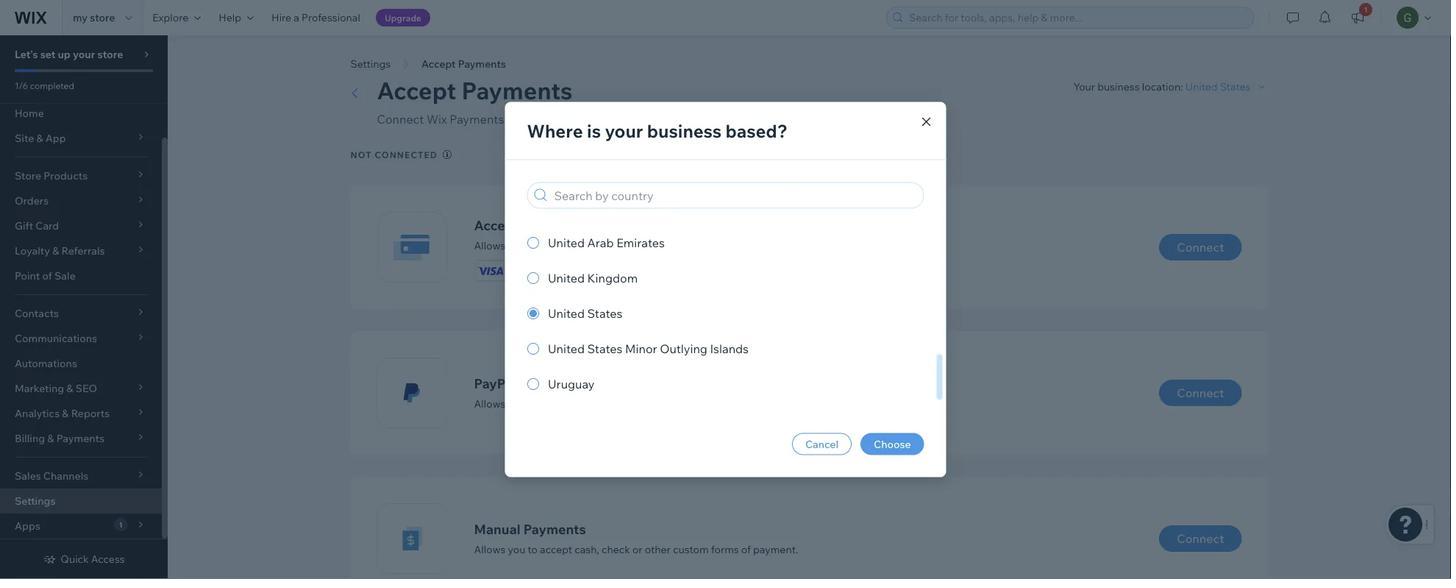 Task type: describe. For each thing, give the bounding box(es) containing it.
up
[[58, 48, 71, 61]]

third-
[[553, 112, 583, 127]]

1/6 completed
[[15, 80, 74, 91]]

quick access button
[[43, 553, 125, 566]]

choose
[[874, 438, 911, 450]]

accept inside accept credit/debit cards with wix allows you to accept credit or debit cards,
[[540, 239, 573, 252]]

1/6
[[15, 80, 28, 91]]

2 vertical spatial states
[[587, 341, 623, 356]]

cancel
[[806, 438, 839, 450]]

other inside accept payments connect wix payments or other third-party providers so your customers can pay.
[[521, 112, 551, 127]]

pay
[[630, 397, 647, 410]]

location:
[[1143, 80, 1184, 93]]

connect for manual payments
[[1178, 531, 1225, 546]]

cards,
[[645, 239, 674, 252]]

united states button
[[1186, 80, 1269, 93]]

can
[[773, 112, 792, 127]]

accept payments button
[[414, 53, 514, 75]]

allows inside paypal allows you to accept paypal and pay later payments.
[[474, 397, 506, 410]]

to inside manual payments allows you to accept cash, check or other custom forms of payment.
[[528, 543, 538, 556]]

chinaunionpay image
[[594, 260, 627, 281]]

access
[[91, 553, 125, 566]]

hire a professional link
[[263, 0, 369, 35]]

paypal allows you to accept paypal and pay later payments.
[[474, 375, 727, 410]]

mastercard image
[[515, 260, 547, 281]]

connect for accept credit/debit cards with wix
[[1178, 240, 1225, 255]]

accept for accept payments
[[422, 57, 456, 70]]

point
[[15, 269, 40, 282]]

payments for accept payments connect wix payments or other third-party providers so your customers can pay.
[[462, 75, 573, 105]]

my store
[[73, 11, 115, 24]]

connect button for payments
[[1160, 525, 1243, 552]]

united right the mastercard image
[[548, 271, 585, 286]]

settings link
[[0, 489, 162, 514]]

point of sale
[[15, 269, 76, 282]]

settings for settings link
[[15, 495, 56, 507]]

accept for accept credit/debit cards with wix allows you to accept credit or debit cards,
[[474, 217, 519, 233]]

accept inside paypal allows you to accept paypal and pay later payments.
[[540, 397, 573, 410]]

united inside button
[[1186, 80, 1218, 93]]

point of sale link
[[0, 263, 162, 288]]

help button
[[210, 0, 263, 35]]

uruguay
[[548, 377, 595, 392]]

arab
[[587, 235, 614, 250]]

sidebar element
[[0, 35, 168, 579]]

home
[[15, 107, 44, 120]]

emirates
[[616, 235, 665, 250]]

states inside button
[[1221, 80, 1251, 93]]

connect inside accept payments connect wix payments or other third-party providers so your customers can pay.
[[377, 112, 424, 127]]

islands
[[710, 341, 749, 356]]

manual
[[474, 521, 521, 537]]

cancel button
[[793, 433, 852, 455]]

united states minor outlying islands
[[548, 341, 749, 356]]

connected
[[375, 149, 438, 160]]

apple pay image
[[634, 260, 666, 281]]

not
[[351, 149, 372, 160]]

help
[[219, 11, 241, 24]]

check
[[602, 543, 631, 556]]

0 horizontal spatial paypal
[[474, 375, 517, 392]]

united states inside button
[[1186, 80, 1251, 93]]

home link
[[0, 101, 162, 126]]

your inside accept payments connect wix payments or other third-party providers so your customers can pay.
[[685, 112, 709, 127]]

so
[[669, 112, 682, 127]]

to inside accept credit/debit cards with wix allows you to accept credit or debit cards,
[[528, 239, 538, 252]]

accept credit/debit cards with wix allows you to accept credit or debit cards,
[[474, 217, 702, 252]]

pay.
[[795, 112, 817, 127]]

Search for tools, apps, help & more... field
[[905, 7, 1250, 28]]

connect button for allows
[[1160, 380, 1243, 406]]

accept for accept payments connect wix payments or other third-party providers so your customers can pay.
[[377, 75, 457, 105]]

credit
[[575, 239, 603, 252]]

upgrade
[[385, 12, 422, 23]]

let's set up your store
[[15, 48, 123, 61]]

not connected
[[351, 149, 438, 160]]

allows inside manual payments allows you to accept cash, check or other custom forms of payment.
[[474, 543, 506, 556]]

payments for accept payments
[[458, 57, 506, 70]]

let's
[[15, 48, 38, 61]]

united arab emirates
[[548, 235, 665, 250]]

your inside sidebar element
[[73, 48, 95, 61]]

cash,
[[575, 543, 600, 556]]

1 horizontal spatial paypal
[[575, 397, 607, 410]]

settings button
[[343, 53, 398, 75]]

store inside sidebar element
[[97, 48, 123, 61]]

1
[[1365, 5, 1368, 14]]

with
[[647, 217, 675, 233]]

accept payments
[[422, 57, 506, 70]]

payment.
[[754, 543, 799, 556]]

outlying
[[660, 341, 707, 356]]

accept payments connect wix payments or other third-party providers so your customers can pay.
[[377, 75, 817, 127]]



Task type: locate. For each thing, give the bounding box(es) containing it.
0 vertical spatial you
[[508, 239, 526, 252]]

1 horizontal spatial business
[[1098, 80, 1140, 93]]

states right location:
[[1221, 80, 1251, 93]]

of
[[42, 269, 52, 282], [742, 543, 751, 556]]

professional
[[302, 11, 361, 24]]

store
[[90, 11, 115, 24], [97, 48, 123, 61]]

0 horizontal spatial of
[[42, 269, 52, 282]]

0 vertical spatial connect button
[[1160, 234, 1243, 261]]

2 accept from the top
[[540, 397, 573, 410]]

1 horizontal spatial other
[[645, 543, 671, 556]]

1 vertical spatial united states
[[548, 306, 623, 321]]

1 vertical spatial accept
[[377, 75, 457, 105]]

you
[[508, 239, 526, 252], [508, 397, 526, 410], [508, 543, 526, 556]]

0 horizontal spatial other
[[521, 112, 551, 127]]

wix inside accept credit/debit cards with wix allows you to accept credit or debit cards,
[[677, 217, 702, 233]]

3 accept from the top
[[540, 543, 573, 556]]

accept inside accept credit/debit cards with wix allows you to accept credit or debit cards,
[[474, 217, 519, 233]]

hire
[[272, 11, 292, 24]]

0 vertical spatial allows
[[474, 239, 506, 252]]

0 vertical spatial states
[[1221, 80, 1251, 93]]

sale
[[54, 269, 76, 282]]

1 vertical spatial store
[[97, 48, 123, 61]]

or inside accept payments connect wix payments or other third-party providers so your customers can pay.
[[507, 112, 518, 127]]

explore
[[153, 11, 189, 24]]

allows inside accept credit/debit cards with wix allows you to accept credit or debit cards,
[[474, 239, 506, 252]]

other left custom
[[645, 543, 671, 556]]

store down "my store" at the left top
[[97, 48, 123, 61]]

0 horizontal spatial or
[[507, 112, 518, 127]]

1 button
[[1342, 0, 1375, 35]]

2 vertical spatial accept
[[540, 543, 573, 556]]

1 horizontal spatial settings
[[351, 57, 391, 70]]

1 vertical spatial or
[[605, 239, 615, 252]]

1 vertical spatial allows
[[474, 397, 506, 410]]

accept
[[540, 239, 573, 252], [540, 397, 573, 410], [540, 543, 573, 556]]

1 vertical spatial states
[[587, 306, 623, 321]]

1 you from the top
[[508, 239, 526, 252]]

hire a professional
[[272, 11, 361, 24]]

or inside accept credit/debit cards with wix allows you to accept credit or debit cards,
[[605, 239, 615, 252]]

completed
[[30, 80, 74, 91]]

you inside paypal allows you to accept paypal and pay later payments.
[[508, 397, 526, 410]]

1 vertical spatial of
[[742, 543, 751, 556]]

states left minor
[[587, 341, 623, 356]]

1 vertical spatial business
[[647, 120, 722, 142]]

automations
[[15, 357, 77, 370]]

minor
[[625, 341, 657, 356]]

my
[[73, 11, 88, 24]]

0 vertical spatial accept
[[540, 239, 573, 252]]

3 to from the top
[[528, 543, 538, 556]]

settings for settings button
[[351, 57, 391, 70]]

connect for paypal
[[1178, 386, 1225, 400]]

is
[[587, 120, 601, 142]]

1 vertical spatial you
[[508, 397, 526, 410]]

customers
[[712, 112, 770, 127]]

connect
[[377, 112, 424, 127], [1178, 240, 1225, 255], [1178, 386, 1225, 400], [1178, 531, 1225, 546]]

payments inside the accept payments button
[[458, 57, 506, 70]]

Search by country field
[[550, 183, 920, 208]]

0 vertical spatial settings
[[351, 57, 391, 70]]

custom
[[673, 543, 709, 556]]

providers
[[615, 112, 667, 127]]

0 vertical spatial other
[[521, 112, 551, 127]]

accept inside button
[[422, 57, 456, 70]]

wix
[[427, 112, 447, 127], [677, 217, 702, 233]]

2 horizontal spatial or
[[633, 543, 643, 556]]

0 vertical spatial store
[[90, 11, 115, 24]]

cards
[[606, 217, 644, 233]]

accept down uruguay
[[540, 397, 573, 410]]

0 horizontal spatial united states
[[548, 306, 623, 321]]

united kingdom
[[548, 271, 638, 286]]

credit/debit
[[522, 217, 603, 233]]

1 connect button from the top
[[1160, 234, 1243, 261]]

payments.
[[677, 397, 727, 410]]

payments inside manual payments allows you to accept cash, check or other custom forms of payment.
[[524, 521, 586, 537]]

0 vertical spatial united states
[[1186, 80, 1251, 93]]

0 horizontal spatial your
[[73, 48, 95, 61]]

united up uruguay
[[548, 341, 585, 356]]

of inside sidebar element
[[42, 269, 52, 282]]

0 vertical spatial paypal
[[474, 375, 517, 392]]

settings inside sidebar element
[[15, 495, 56, 507]]

debit
[[618, 239, 643, 252]]

allows
[[474, 239, 506, 252], [474, 397, 506, 410], [474, 543, 506, 556]]

states
[[1221, 80, 1251, 93], [587, 306, 623, 321], [587, 341, 623, 356]]

united states down united kingdom
[[548, 306, 623, 321]]

wix right with
[[677, 217, 702, 233]]

to
[[528, 239, 538, 252], [528, 397, 538, 410], [528, 543, 538, 556]]

1 horizontal spatial or
[[605, 239, 615, 252]]

2 vertical spatial you
[[508, 543, 526, 556]]

1 to from the top
[[528, 239, 538, 252]]

forms
[[711, 543, 739, 556]]

2 to from the top
[[528, 397, 538, 410]]

settings
[[351, 57, 391, 70], [15, 495, 56, 507]]

0 vertical spatial or
[[507, 112, 518, 127]]

later
[[649, 397, 674, 410]]

or left where
[[507, 112, 518, 127]]

settings inside button
[[351, 57, 391, 70]]

0 vertical spatial to
[[528, 239, 538, 252]]

1 vertical spatial wix
[[677, 217, 702, 233]]

to inside paypal allows you to accept paypal and pay later payments.
[[528, 397, 538, 410]]

accept down settings button
[[377, 75, 457, 105]]

automations link
[[0, 351, 162, 376]]

0 vertical spatial of
[[42, 269, 52, 282]]

united
[[1186, 80, 1218, 93], [548, 235, 585, 250], [548, 271, 585, 286], [548, 306, 585, 321], [548, 341, 585, 356]]

choose button
[[861, 433, 925, 455]]

you inside accept credit/debit cards with wix allows you to accept credit or debit cards,
[[508, 239, 526, 252]]

you inside manual payments allows you to accept cash, check or other custom forms of payment.
[[508, 543, 526, 556]]

a
[[294, 11, 299, 24]]

1 horizontal spatial your
[[605, 120, 643, 142]]

2 vertical spatial connect button
[[1160, 525, 1243, 552]]

other
[[521, 112, 551, 127], [645, 543, 671, 556]]

your right so
[[685, 112, 709, 127]]

kingdom
[[587, 271, 638, 286]]

accept left cash,
[[540, 543, 573, 556]]

amex image
[[555, 260, 587, 281]]

connect button
[[1160, 234, 1243, 261], [1160, 380, 1243, 406], [1160, 525, 1243, 552]]

your right up
[[73, 48, 95, 61]]

business right your on the top
[[1098, 80, 1140, 93]]

2 horizontal spatial your
[[685, 112, 709, 127]]

0 vertical spatial wix
[[427, 112, 447, 127]]

accept inside accept payments connect wix payments or other third-party providers so your customers can pay.
[[377, 75, 457, 105]]

accept down upgrade button
[[422, 57, 456, 70]]

accept down credit/debit
[[540, 239, 573, 252]]

2 connect button from the top
[[1160, 380, 1243, 406]]

your
[[73, 48, 95, 61], [685, 112, 709, 127], [605, 120, 643, 142]]

0 horizontal spatial settings
[[15, 495, 56, 507]]

united down amex 'image'
[[548, 306, 585, 321]]

business
[[1098, 80, 1140, 93], [647, 120, 722, 142]]

other inside manual payments allows you to accept cash, check or other custom forms of payment.
[[645, 543, 671, 556]]

set
[[40, 48, 55, 61]]

united down credit/debit
[[548, 235, 585, 250]]

united states
[[1186, 80, 1251, 93], [548, 306, 623, 321]]

payments
[[458, 57, 506, 70], [462, 75, 573, 105], [450, 112, 504, 127], [524, 521, 586, 537]]

wix up connected
[[427, 112, 447, 127]]

1 vertical spatial to
[[528, 397, 538, 410]]

other left third-
[[521, 112, 551, 127]]

upgrade button
[[376, 9, 431, 26]]

0 horizontal spatial business
[[647, 120, 722, 142]]

1 vertical spatial settings
[[15, 495, 56, 507]]

accept up visa image
[[474, 217, 519, 233]]

your business location:
[[1074, 80, 1186, 93]]

your
[[1074, 80, 1096, 93]]

states down kingdom
[[587, 306, 623, 321]]

or
[[507, 112, 518, 127], [605, 239, 615, 252], [633, 543, 643, 556]]

where is your business based?
[[527, 120, 788, 142]]

and
[[609, 397, 627, 410]]

1 horizontal spatial wix
[[677, 217, 702, 233]]

3 allows from the top
[[474, 543, 506, 556]]

2 vertical spatial or
[[633, 543, 643, 556]]

based?
[[726, 120, 788, 142]]

or right check
[[633, 543, 643, 556]]

of left 'sale'
[[42, 269, 52, 282]]

store right the 'my'
[[90, 11, 115, 24]]

0 vertical spatial business
[[1098, 80, 1140, 93]]

united states right location:
[[1186, 80, 1251, 93]]

0 vertical spatial accept
[[422, 57, 456, 70]]

2 vertical spatial accept
[[474, 217, 519, 233]]

manual payments allows you to accept cash, check or other custom forms of payment.
[[474, 521, 799, 556]]

your right is
[[605, 120, 643, 142]]

or inside manual payments allows you to accept cash, check or other custom forms of payment.
[[633, 543, 643, 556]]

1 vertical spatial accept
[[540, 397, 573, 410]]

payments for manual payments allows you to accept cash, check or other custom forms of payment.
[[524, 521, 586, 537]]

1 allows from the top
[[474, 239, 506, 252]]

2 vertical spatial to
[[528, 543, 538, 556]]

of inside manual payments allows you to accept cash, check or other custom forms of payment.
[[742, 543, 751, 556]]

0 horizontal spatial wix
[[427, 112, 447, 127]]

or left the debit on the top of the page
[[605, 239, 615, 252]]

where
[[527, 120, 583, 142]]

2 vertical spatial allows
[[474, 543, 506, 556]]

1 vertical spatial paypal
[[575, 397, 607, 410]]

2 allows from the top
[[474, 397, 506, 410]]

party
[[583, 112, 612, 127]]

of right 'forms'
[[742, 543, 751, 556]]

business left based?
[[647, 120, 722, 142]]

3 you from the top
[[508, 543, 526, 556]]

accept inside manual payments allows you to accept cash, check or other custom forms of payment.
[[540, 543, 573, 556]]

1 vertical spatial other
[[645, 543, 671, 556]]

united right location:
[[1186, 80, 1218, 93]]

1 horizontal spatial united states
[[1186, 80, 1251, 93]]

3 connect button from the top
[[1160, 525, 1243, 552]]

1 vertical spatial connect button
[[1160, 380, 1243, 406]]

1 accept from the top
[[540, 239, 573, 252]]

wix inside accept payments connect wix payments or other third-party providers so your customers can pay.
[[427, 112, 447, 127]]

quick access
[[61, 553, 125, 566]]

1 horizontal spatial of
[[742, 543, 751, 556]]

paypal
[[474, 375, 517, 392], [575, 397, 607, 410]]

quick
[[61, 553, 89, 566]]

visa image
[[475, 260, 507, 281]]

2 you from the top
[[508, 397, 526, 410]]



Task type: vqa. For each thing, say whether or not it's contained in the screenshot.
Search for tools, apps, help & more... field
yes



